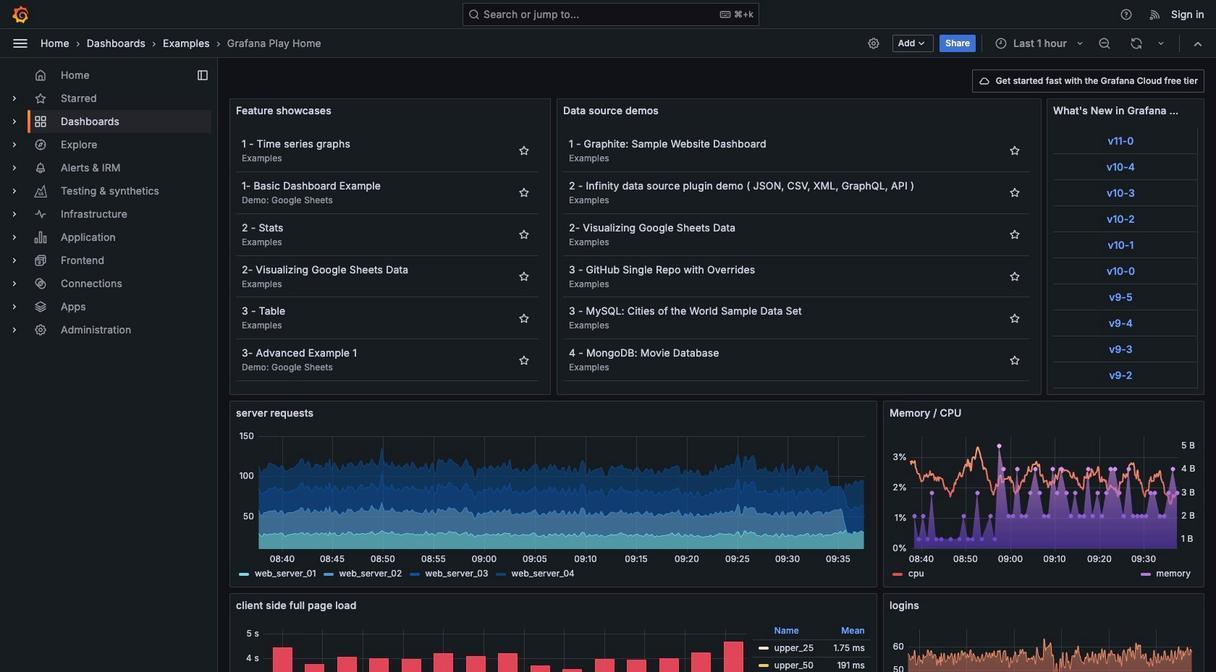 Task type: vqa. For each thing, say whether or not it's contained in the screenshot.
LEGEND MODE FIELD PROPERTY EDITOR element
no



Task type: describe. For each thing, give the bounding box(es) containing it.
mark "2 - infinity data source plugin demo ( json, csv, xml, graphql, api )" as favorite image
[[1009, 187, 1021, 199]]

undock menu image
[[197, 69, 208, 81]]

mark "3- advanced example 1" as favorite image
[[518, 354, 530, 366]]

expand section infrastructure image
[[9, 208, 20, 220]]

expand section administration image
[[9, 324, 20, 336]]

refresh dashboard image
[[1130, 37, 1143, 50]]

mark "3 - table" as favorite image
[[518, 313, 530, 324]]

0 vertical spatial mark "2- visualizing google sheets data" as favorite image
[[1009, 229, 1021, 240]]

navigation element
[[0, 58, 217, 353]]

close menu image
[[12, 34, 29, 52]]



Task type: locate. For each thing, give the bounding box(es) containing it.
expand section alerts & irm image
[[9, 162, 20, 174]]

0 horizontal spatial mark "2- visualizing google sheets data" as favorite image
[[518, 271, 530, 282]]

mark "1 - graphite: sample website dashboard" as favorite image
[[1009, 145, 1021, 157]]

expand section explore image
[[9, 139, 20, 151]]

mark "1 -  time series graphs" as favorite image
[[518, 145, 530, 157]]

help image
[[1120, 8, 1133, 21]]

expand section connections image
[[9, 278, 20, 290]]

expand section starred image
[[9, 93, 20, 104]]

expand section testing & synthetics image
[[9, 185, 20, 197]]

mark "1- basic dashboard example" as favorite image
[[518, 187, 530, 199]]

zoom out time range image
[[1098, 37, 1111, 50]]

auto refresh turned off. choose refresh time interval image
[[1155, 37, 1167, 49]]

grafana image
[[12, 5, 29, 23]]

1 horizontal spatial mark "2- visualizing google sheets data" as favorite image
[[1009, 229, 1021, 240]]

mark "2- visualizing google sheets data" as favorite image down mark "2 - infinity data source plugin demo ( json, csv, xml, graphql, api )" as favorite "icon"
[[1009, 229, 1021, 240]]

mark "2- visualizing google sheets data" as favorite image down mark "2 - stats" as favorite icon on the left top of the page
[[518, 271, 530, 282]]

expand section application image
[[9, 232, 20, 243]]

mark "3 - mysql: cities of the world sample data set" as favorite image
[[1009, 313, 1021, 324]]

mark "2- visualizing google sheets data" as favorite image
[[1009, 229, 1021, 240], [518, 271, 530, 282]]

1 vertical spatial mark "2- visualizing google sheets data" as favorite image
[[518, 271, 530, 282]]

expand section apps image
[[9, 301, 20, 313]]

expand section dashboards image
[[9, 116, 20, 127]]

news image
[[1149, 8, 1162, 21]]

mark "2 - stats" as favorite image
[[518, 229, 530, 240]]

mark "4 - mongodb: movie database" as favorite image
[[1009, 354, 1021, 366]]

expand section frontend image
[[9, 255, 20, 266]]

mark "3 - github single repo with overrides" as favorite image
[[1009, 271, 1021, 282]]

dashboard settings image
[[867, 37, 880, 50]]



